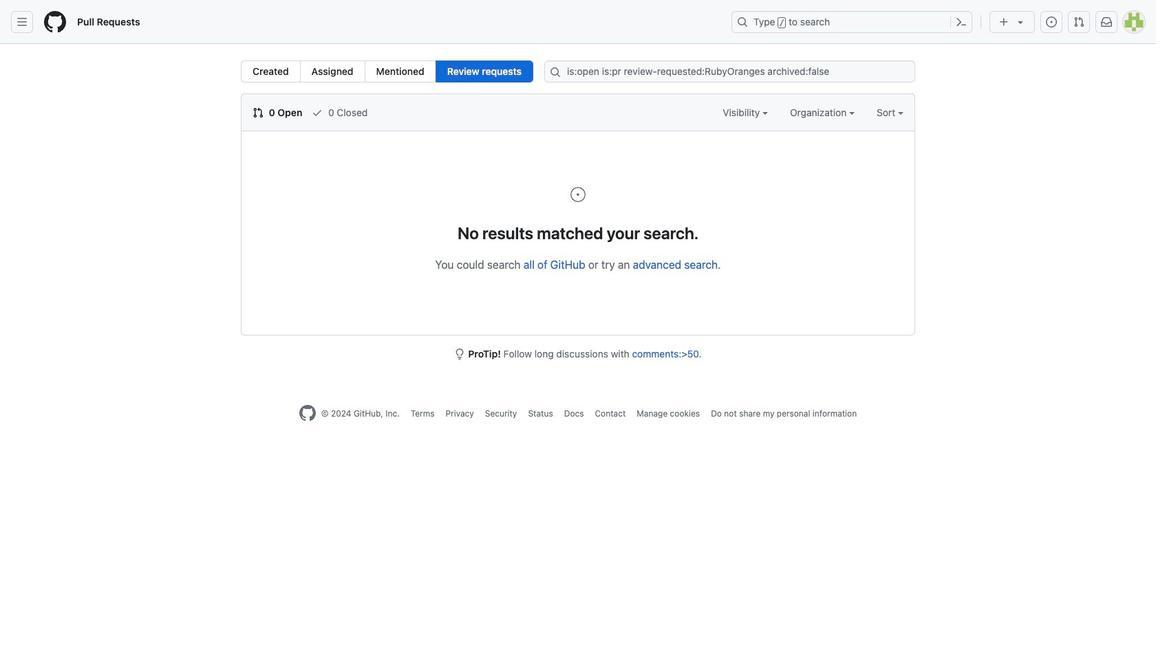 Task type: vqa. For each thing, say whether or not it's contained in the screenshot.
'Pull requests' element
yes



Task type: describe. For each thing, give the bounding box(es) containing it.
pull requests element
[[241, 61, 534, 83]]

git pull request image
[[1074, 17, 1085, 28]]

command palette image
[[956, 17, 967, 28]]

homepage image
[[44, 11, 66, 33]]

0 vertical spatial issue opened image
[[1046, 17, 1057, 28]]

git pull request image
[[253, 107, 264, 118]]

notifications image
[[1101, 17, 1112, 28]]

light bulb image
[[455, 349, 466, 360]]

Issues search field
[[545, 61, 916, 83]]



Task type: locate. For each thing, give the bounding box(es) containing it.
Search all issues text field
[[545, 61, 916, 83]]

homepage image
[[299, 405, 316, 422]]

triangle down image
[[1015, 17, 1026, 28]]

0 horizontal spatial issue opened image
[[570, 187, 587, 203]]

1 horizontal spatial issue opened image
[[1046, 17, 1057, 28]]

1 vertical spatial issue opened image
[[570, 187, 587, 203]]

check image
[[312, 107, 323, 118]]

search image
[[550, 67, 561, 78]]

issue opened image
[[1046, 17, 1057, 28], [570, 187, 587, 203]]

plus image
[[999, 17, 1010, 28]]



